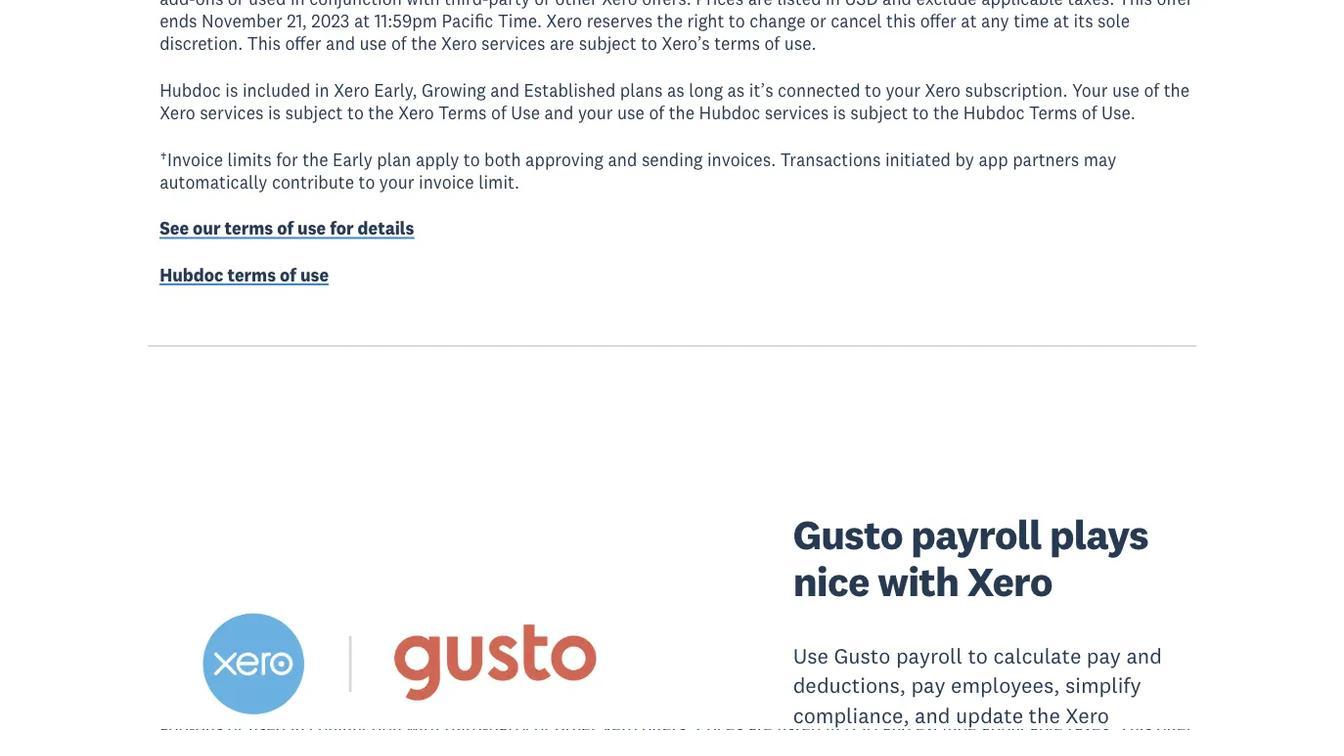 Task type: describe. For each thing, give the bounding box(es) containing it.
details
[[358, 218, 414, 239]]

may
[[1084, 148, 1117, 170]]

xero down early,
[[398, 102, 434, 124]]

invoice
[[419, 171, 474, 193]]

invoices.
[[707, 148, 776, 170]]

plays
[[1050, 509, 1148, 560]]

deductions,
[[793, 673, 906, 700]]

in
[[315, 79, 329, 101]]

connected
[[778, 79, 860, 101]]

to up 'initiated'
[[912, 102, 929, 124]]

your inside †invoice limits for the early plan apply to both approving and sending invoices. transactions initiated by app partners may automatically contribute to your invoice limit.
[[379, 171, 414, 193]]

xero right in
[[334, 79, 369, 101]]

the right "your"
[[1164, 79, 1190, 101]]

and down 'established'
[[544, 102, 574, 124]]

calculate
[[993, 643, 1081, 670]]

1 vertical spatial terms
[[227, 264, 276, 286]]

1 horizontal spatial is
[[268, 102, 281, 124]]

use gusto payroll to calculate pay and deductions, pay employees, simplify compliance, and update the xe
[[793, 643, 1162, 731]]

hubdoc down subscription.
[[963, 102, 1025, 124]]

hubdoc is included in xero early, growing and established plans as long as it's connected to your xero subscription. your use of the xero services is subject to the xero terms of use and your use of the hubdoc services is subject to the hubdoc terms of use.
[[160, 79, 1190, 124]]

to right connected
[[865, 79, 881, 101]]

compliance,
[[793, 703, 909, 730]]

limits
[[227, 148, 272, 170]]

to left both
[[463, 148, 480, 170]]

by
[[955, 148, 974, 170]]

gusto payroll plays nice with xero
[[793, 509, 1148, 608]]

1 vertical spatial for
[[330, 218, 354, 239]]

app
[[979, 148, 1008, 170]]

partners
[[1013, 148, 1079, 170]]

2 services from the left
[[765, 102, 829, 124]]

0 vertical spatial your
[[886, 79, 921, 101]]

hubdoc up †invoice
[[160, 79, 221, 101]]

and up simplify
[[1126, 643, 1162, 670]]

hubdoc terms of use link
[[160, 264, 329, 290]]

apply
[[416, 148, 459, 170]]

the down long
[[669, 102, 695, 124]]

contribute
[[272, 171, 354, 193]]

transactions
[[780, 148, 881, 170]]

2 as from the left
[[727, 79, 745, 101]]

1 horizontal spatial your
[[578, 102, 613, 124]]

1 terms from the left
[[438, 102, 487, 124]]

use inside use gusto payroll to calculate pay and deductions, pay employees, simplify compliance, and update the xe
[[793, 643, 828, 670]]

of down "contribute"
[[277, 218, 294, 239]]

approving
[[525, 148, 604, 170]]

use.
[[1102, 102, 1136, 124]]

hubdoc down our
[[160, 264, 223, 286]]

the up by at the right top of page
[[933, 102, 959, 124]]

your
[[1072, 79, 1108, 101]]

2 terms from the left
[[1029, 102, 1077, 124]]

1 vertical spatial pay
[[911, 673, 945, 700]]

established
[[524, 79, 616, 101]]

0 vertical spatial pay
[[1087, 643, 1121, 670]]

2 horizontal spatial is
[[833, 102, 846, 124]]

initiated
[[885, 148, 951, 170]]

to inside use gusto payroll to calculate pay and deductions, pay employees, simplify compliance, and update the xe
[[968, 643, 988, 670]]

0 horizontal spatial is
[[225, 79, 238, 101]]



Task type: vqa. For each thing, say whether or not it's contained in the screenshot.
middle is
yes



Task type: locate. For each thing, give the bounding box(es) containing it.
employees,
[[951, 673, 1060, 700]]

limit.
[[479, 171, 519, 193]]

sending
[[642, 148, 703, 170]]

of down plans
[[649, 102, 664, 124]]

0 horizontal spatial services
[[200, 102, 264, 124]]

to
[[865, 79, 881, 101], [347, 102, 364, 124], [912, 102, 929, 124], [463, 148, 480, 170], [359, 171, 375, 193], [968, 643, 988, 670]]

†invoice
[[160, 148, 223, 170]]

0 horizontal spatial use
[[511, 102, 540, 124]]

subscription.
[[965, 79, 1068, 101]]

services
[[200, 102, 264, 124], [765, 102, 829, 124]]

payroll inside gusto payroll plays nice with xero
[[911, 509, 1041, 560]]

1 horizontal spatial use
[[793, 643, 828, 670]]

to down early on the left top of page
[[359, 171, 375, 193]]

subject up 'initiated'
[[850, 102, 908, 124]]

automatically
[[160, 171, 267, 193]]

to up employees,
[[968, 643, 988, 670]]

0 horizontal spatial subject
[[285, 102, 343, 124]]

early,
[[374, 79, 417, 101]]

and left update
[[915, 703, 950, 730]]

payroll
[[911, 509, 1041, 560], [896, 643, 963, 670]]

plan
[[377, 148, 411, 170]]

plans
[[620, 79, 663, 101]]

1 subject from the left
[[285, 102, 343, 124]]

use up use.
[[1112, 79, 1140, 101]]

included
[[243, 79, 310, 101]]

for up "contribute"
[[276, 148, 298, 170]]

the down employees,
[[1029, 703, 1060, 730]]

xero inside gusto payroll plays nice with xero
[[967, 556, 1052, 608]]

0 vertical spatial payroll
[[911, 509, 1041, 560]]

payroll inside use gusto payroll to calculate pay and deductions, pay employees, simplify compliance, and update the xe
[[896, 643, 963, 670]]

1 vertical spatial gusto
[[834, 643, 891, 670]]

is down included
[[268, 102, 281, 124]]

gusto inside use gusto payroll to calculate pay and deductions, pay employees, simplify compliance, and update the xe
[[834, 643, 891, 670]]

of down 'see our terms of use for details' link
[[280, 264, 296, 286]]

1 horizontal spatial pay
[[1087, 643, 1121, 670]]

with
[[877, 556, 959, 608]]

see our terms of use for details
[[160, 218, 414, 239]]

use down "contribute"
[[297, 218, 326, 239]]

0 horizontal spatial terms
[[438, 102, 487, 124]]

1 horizontal spatial subject
[[850, 102, 908, 124]]

the
[[1164, 79, 1190, 101], [368, 102, 394, 124], [669, 102, 695, 124], [933, 102, 959, 124], [302, 148, 328, 170], [1029, 703, 1060, 730]]

terms
[[438, 102, 487, 124], [1029, 102, 1077, 124]]

see
[[160, 218, 189, 239]]

and right growing at the top left of page
[[490, 79, 520, 101]]

xero up by at the right top of page
[[925, 79, 961, 101]]

update
[[956, 703, 1023, 730]]

gusto
[[793, 509, 903, 560], [834, 643, 891, 670]]

use down 'see our terms of use for details' link
[[300, 264, 329, 286]]

is left included
[[225, 79, 238, 101]]

2 vertical spatial your
[[379, 171, 414, 193]]

xero up †invoice
[[160, 102, 195, 124]]

long
[[689, 79, 723, 101]]

xero and gusto brands image
[[148, 539, 659, 731]]

is down connected
[[833, 102, 846, 124]]

your down the plan
[[379, 171, 414, 193]]

your down 'established'
[[578, 102, 613, 124]]

services down connected
[[765, 102, 829, 124]]

terms
[[225, 218, 273, 239], [227, 264, 276, 286]]

of down "your"
[[1082, 102, 1097, 124]]

1 horizontal spatial terms
[[1029, 102, 1077, 124]]

use down plans
[[617, 102, 645, 124]]

of right "your"
[[1144, 79, 1159, 101]]

subject
[[285, 102, 343, 124], [850, 102, 908, 124]]

0 horizontal spatial your
[[379, 171, 414, 193]]

1 as from the left
[[667, 79, 685, 101]]

hubdoc terms of use
[[160, 264, 329, 286]]

services up limits
[[200, 102, 264, 124]]

†invoice limits for the early plan apply to both approving and sending invoices. transactions initiated by app partners may automatically contribute to your invoice limit.
[[160, 148, 1117, 193]]

growing
[[422, 79, 486, 101]]

0 horizontal spatial as
[[667, 79, 685, 101]]

your up 'initiated'
[[886, 79, 921, 101]]

terms down 'see our terms of use for details' link
[[227, 264, 276, 286]]

simplify
[[1065, 673, 1141, 700]]

of up both
[[491, 102, 506, 124]]

1 vertical spatial use
[[793, 643, 828, 670]]

for inside †invoice limits for the early plan apply to both approving and sending invoices. transactions initiated by app partners may automatically contribute to your invoice limit.
[[276, 148, 298, 170]]

2 horizontal spatial your
[[886, 79, 921, 101]]

0 vertical spatial terms
[[225, 218, 273, 239]]

0 horizontal spatial for
[[276, 148, 298, 170]]

nice
[[793, 556, 869, 608]]

1 horizontal spatial as
[[727, 79, 745, 101]]

the down early,
[[368, 102, 394, 124]]

use inside hubdoc is included in xero early, growing and established plans as long as it's connected to your xero subscription. your use of the xero services is subject to the xero terms of use and your use of the hubdoc services is subject to the hubdoc terms of use.
[[511, 102, 540, 124]]

your
[[886, 79, 921, 101], [578, 102, 613, 124], [379, 171, 414, 193]]

0 vertical spatial for
[[276, 148, 298, 170]]

is
[[225, 79, 238, 101], [268, 102, 281, 124], [833, 102, 846, 124]]

terms down growing at the top left of page
[[438, 102, 487, 124]]

our
[[193, 218, 221, 239]]

pay up simplify
[[1087, 643, 1121, 670]]

for
[[276, 148, 298, 170], [330, 218, 354, 239]]

use down 'established'
[[511, 102, 540, 124]]

and
[[490, 79, 520, 101], [544, 102, 574, 124], [608, 148, 637, 170], [1126, 643, 1162, 670], [915, 703, 950, 730]]

terms right our
[[225, 218, 273, 239]]

and inside †invoice limits for the early plan apply to both approving and sending invoices. transactions initiated by app partners may automatically contribute to your invoice limit.
[[608, 148, 637, 170]]

as left it's
[[727, 79, 745, 101]]

1 vertical spatial payroll
[[896, 643, 963, 670]]

as left long
[[667, 79, 685, 101]]

and left sending
[[608, 148, 637, 170]]

both
[[484, 148, 521, 170]]

2 subject from the left
[[850, 102, 908, 124]]

1 horizontal spatial for
[[330, 218, 354, 239]]

use up deductions,
[[793, 643, 828, 670]]

the inside use gusto payroll to calculate pay and deductions, pay employees, simplify compliance, and update the xe
[[1029, 703, 1060, 730]]

1 horizontal spatial services
[[765, 102, 829, 124]]

the up "contribute"
[[302, 148, 328, 170]]

1 vertical spatial your
[[578, 102, 613, 124]]

it's
[[749, 79, 773, 101]]

0 vertical spatial use
[[511, 102, 540, 124]]

terms down "your"
[[1029, 102, 1077, 124]]

pay
[[1087, 643, 1121, 670], [911, 673, 945, 700]]

0 horizontal spatial pay
[[911, 673, 945, 700]]

to up early on the left top of page
[[347, 102, 364, 124]]

0 vertical spatial gusto
[[793, 509, 903, 560]]

use
[[511, 102, 540, 124], [793, 643, 828, 670]]

of
[[1144, 79, 1159, 101], [491, 102, 506, 124], [649, 102, 664, 124], [1082, 102, 1097, 124], [277, 218, 294, 239], [280, 264, 296, 286]]

as
[[667, 79, 685, 101], [727, 79, 745, 101]]

xero up calculate
[[967, 556, 1052, 608]]

gusto inside gusto payroll plays nice with xero
[[793, 509, 903, 560]]

the inside †invoice limits for the early plan apply to both approving and sending invoices. transactions initiated by app partners may automatically contribute to your invoice limit.
[[302, 148, 328, 170]]

hubdoc
[[160, 79, 221, 101], [699, 102, 760, 124], [963, 102, 1025, 124], [160, 264, 223, 286]]

1 services from the left
[[200, 102, 264, 124]]

see our terms of use for details link
[[160, 218, 414, 243]]

pay left employees,
[[911, 673, 945, 700]]

xero
[[334, 79, 369, 101], [925, 79, 961, 101], [160, 102, 195, 124], [398, 102, 434, 124], [967, 556, 1052, 608]]

use
[[1112, 79, 1140, 101], [617, 102, 645, 124], [297, 218, 326, 239], [300, 264, 329, 286]]

early
[[333, 148, 372, 170]]

hubdoc down long
[[699, 102, 760, 124]]

subject down in
[[285, 102, 343, 124]]

for left "details" at the top
[[330, 218, 354, 239]]



